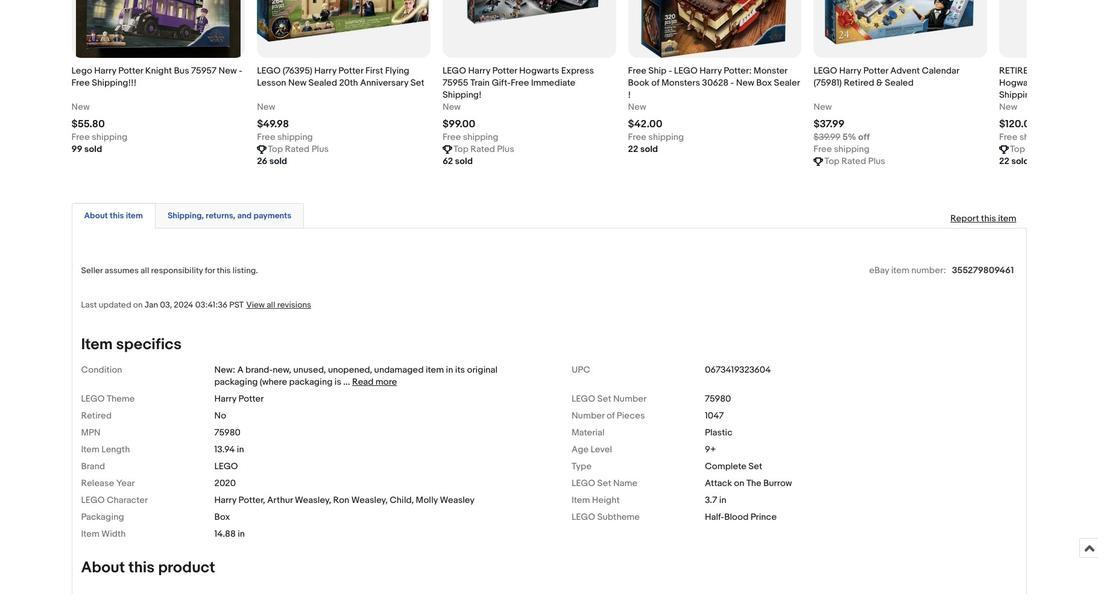 Task type: vqa. For each thing, say whether or not it's contained in the screenshot.


Task type: locate. For each thing, give the bounding box(es) containing it.
sealed inside lego (76395) harry potter first flying lesson new sealed 20th anniversary set
[[309, 77, 337, 89]]

lego inside lego (76395) harry potter first flying lesson new sealed 20th anniversary set
[[257, 65, 281, 77]]

1 vertical spatial 22
[[999, 156, 1009, 167]]

0 vertical spatial 75980
[[705, 393, 731, 405]]

sold
[[84, 144, 102, 155], [640, 144, 658, 155], [269, 156, 287, 167], [455, 156, 473, 167], [1011, 156, 1029, 167]]

top rated plus text field down 5%
[[825, 156, 885, 168]]

on left jan at left bottom
[[133, 300, 143, 310]]

1 vertical spatial retired
[[81, 410, 112, 422]]

in left the its
[[446, 364, 453, 376]]

is
[[335, 376, 341, 388]]

new text field for $42.00
[[628, 101, 646, 113]]

top rated plus text field down the new $49.98 free shipping in the top left of the page
[[268, 144, 329, 156]]

free up book
[[628, 65, 646, 77]]

lego for lego harry potter advent calendar (75981) retired & sealed
[[814, 65, 837, 77]]

item up condition
[[81, 335, 113, 354]]

item specifics
[[81, 335, 182, 354]]

free shipping text field down $99.00 text box
[[443, 132, 498, 144]]

in right 13.94 on the left
[[237, 444, 244, 455]]

harry up the (75981)
[[839, 65, 861, 77]]

new
[[219, 65, 237, 77], [288, 77, 306, 89], [736, 77, 754, 89], [71, 101, 90, 113], [257, 101, 275, 113], [443, 101, 461, 113], [628, 101, 646, 113], [814, 101, 832, 113], [999, 101, 1018, 113]]

lego for lego
[[214, 461, 238, 472]]

1 vertical spatial all
[[267, 300, 275, 310]]

number
[[613, 393, 647, 405], [572, 410, 605, 422]]

0 horizontal spatial all
[[141, 265, 149, 276]]

- down potter:
[[731, 77, 734, 89]]

0 vertical spatial retired
[[844, 77, 874, 89]]

top for $99.00
[[453, 144, 468, 155]]

1 horizontal spatial -
[[669, 65, 672, 77]]

potter up gift-
[[492, 65, 517, 77]]

new $37.99 $39.99 5% off free shipping
[[814, 101, 870, 155]]

3 new text field from the left
[[628, 101, 646, 113]]

arthur
[[267, 495, 293, 506]]

shipping down $55.80 "text box" at the left of the page
[[92, 132, 127, 143]]

1 horizontal spatial top rated plus text field
[[453, 144, 514, 156]]

62 sold
[[443, 156, 473, 167]]

sealed inside the lego harry potter advent calendar (75981) retired & sealed
[[885, 77, 914, 89]]

0 horizontal spatial 22 sold text field
[[628, 144, 658, 156]]

75980 up 1047
[[705, 393, 731, 405]]

14.88 in
[[214, 528, 245, 540]]

harry inside lego (76395) harry potter first flying lesson new sealed 20th anniversary set
[[314, 65, 337, 77]]

shipping up top rated plus text field at the top
[[1020, 132, 1055, 143]]

potter for lego harry potter advent calendar (75981) retired & sealed
[[863, 65, 888, 77]]

shipping inside retired lego 76392 ha new $120.00 free shipping
[[1020, 132, 1055, 143]]

new text field down shipping! on the top left
[[443, 101, 461, 113]]

1 horizontal spatial number
[[613, 393, 647, 405]]

view
[[246, 300, 265, 310]]

top up 62 sold
[[453, 144, 468, 155]]

lego up 'monsters'
[[674, 65, 698, 77]]

free shipping text field for $42.00
[[628, 132, 684, 144]]

plus
[[312, 144, 329, 155], [497, 144, 514, 155], [1054, 144, 1071, 155], [868, 156, 885, 167]]

9+
[[705, 444, 716, 455]]

1 free shipping text field from the left
[[71, 132, 127, 144]]

free shipping text field down 5%
[[814, 144, 870, 156]]

item
[[81, 335, 113, 354], [81, 444, 100, 455], [572, 495, 590, 506], [81, 528, 100, 540]]

anniversary
[[360, 77, 408, 89]]

potter up shipping!!!
[[118, 65, 143, 77]]

shipping down the $49.98
[[277, 132, 313, 143]]

1 horizontal spatial weasley,
[[351, 495, 388, 506]]

22 sold text field down $120.00 'text box'
[[999, 156, 1029, 168]]

rated
[[285, 144, 310, 155], [471, 144, 495, 155], [1027, 144, 1052, 155], [842, 156, 866, 167]]

2 weasley, from the left
[[351, 495, 388, 506]]

free down lego
[[71, 77, 90, 89]]

$42.00 text field
[[628, 118, 663, 130]]

lego for lego subtheme
[[572, 512, 595, 523]]

2 new text field from the left
[[257, 101, 275, 113]]

1 new text field from the left
[[443, 101, 461, 113]]

item height
[[572, 495, 620, 506]]

retired up mpn
[[81, 410, 112, 422]]

free down $42.00 text box
[[628, 132, 646, 143]]

0 horizontal spatial on
[[133, 300, 143, 310]]

sold down $42.00
[[640, 144, 658, 155]]

Top Rated Plus text field
[[1010, 144, 1071, 156]]

top inside text field
[[1010, 144, 1025, 155]]

shipping down $99.00 text box
[[463, 132, 498, 143]]

1 horizontal spatial box
[[756, 77, 772, 89]]

sold for $49.98
[[269, 156, 287, 167]]

top rated plus for $99.00
[[453, 144, 514, 155]]

lego harry potter hogwarts express 75955 train gift-free immediate shipping! new $99.00 free shipping
[[443, 65, 594, 143]]

packaging
[[214, 376, 258, 388], [289, 376, 333, 388]]

this for report this item
[[981, 213, 996, 224]]

sold for $99.00
[[455, 156, 473, 167]]

potter inside lego harry potter knight bus 75957 new - free shipping!!!
[[118, 65, 143, 77]]

potter inside lego (76395) harry potter first flying lesson new sealed 20th anniversary set
[[339, 65, 363, 77]]

1 vertical spatial about
[[81, 559, 125, 577]]

free down $39.99
[[814, 144, 832, 155]]

harry inside free ship - lego harry potter: monster book of monsters 30628 - new box sealer ! new $42.00 free shipping 22 sold
[[700, 65, 722, 77]]

harry potter, arthur weasley, ron weasley, child, molly weasley
[[214, 495, 475, 506]]

on left the
[[734, 478, 744, 489]]

free down $49.98 text field
[[257, 132, 275, 143]]

set up height
[[597, 478, 611, 489]]

top rated plus for $49.98
[[268, 144, 329, 155]]

!
[[628, 89, 631, 101]]

packaging
[[81, 512, 124, 523]]

0 horizontal spatial retired
[[81, 410, 112, 422]]

0 vertical spatial 22
[[628, 144, 638, 155]]

harry up train
[[468, 65, 490, 77]]

seller assumes all responsibility for this listing.
[[81, 265, 258, 276]]

sold for $120.00
[[1011, 156, 1029, 167]]

lego left theme
[[81, 393, 105, 405]]

0 horizontal spatial sealed
[[309, 77, 337, 89]]

75980
[[705, 393, 731, 405], [214, 427, 241, 439]]

plus down retired lego 76392 ha new $120.00 free shipping
[[1054, 144, 1071, 155]]

age
[[572, 444, 589, 455]]

potter up &
[[863, 65, 888, 77]]

2 new text field from the left
[[999, 101, 1018, 113]]

harry potter
[[214, 393, 264, 405]]

22 left top rated plus text field at the top
[[999, 156, 1009, 167]]

0 horizontal spatial of
[[607, 410, 615, 422]]

ship
[[649, 65, 667, 77]]

free shipping text field down $120.00 'text box'
[[999, 132, 1055, 144]]

1 horizontal spatial new text field
[[999, 101, 1018, 113]]

potter,
[[239, 495, 265, 506]]

62
[[443, 156, 453, 167]]

1 horizontal spatial 75980
[[705, 393, 731, 405]]

0 horizontal spatial new text field
[[443, 101, 461, 113]]

lego down 'upc'
[[572, 393, 595, 405]]

lego inside lego harry potter hogwarts express 75955 train gift-free immediate shipping! new $99.00 free shipping
[[443, 65, 466, 77]]

lesson
[[257, 77, 286, 89]]

new up $37.99 text box
[[814, 101, 832, 113]]

potter inside the lego harry potter advent calendar (75981) retired & sealed
[[863, 65, 888, 77]]

about down item width
[[81, 559, 125, 577]]

1 horizontal spatial 22
[[999, 156, 1009, 167]]

new $55.80 free shipping 99 sold
[[71, 101, 127, 155]]

top rated plus text field down $99.00 text box
[[453, 144, 514, 156]]

1 horizontal spatial packaging
[[289, 376, 333, 388]]

of down "ship"
[[651, 77, 660, 89]]

0 horizontal spatial top rated plus text field
[[268, 144, 329, 156]]

item down packaging
[[81, 528, 100, 540]]

set up the
[[749, 461, 762, 472]]

new down shipping! on the top left
[[443, 101, 461, 113]]

new text field for $55.80
[[71, 101, 90, 113]]

22 sold
[[999, 156, 1029, 167]]

rated up 26 sold
[[285, 144, 310, 155]]

1 horizontal spatial of
[[651, 77, 660, 89]]

lego left 76392
[[1037, 65, 1060, 77]]

rated inside text field
[[1027, 144, 1052, 155]]

new inside new $55.80 free shipping 99 sold
[[71, 101, 90, 113]]

harry
[[94, 65, 116, 77], [314, 65, 337, 77], [468, 65, 490, 77], [700, 65, 722, 77], [839, 65, 861, 77], [214, 393, 236, 405], [214, 495, 236, 506]]

new text field for $120.00
[[999, 101, 1018, 113]]

number up pieces
[[613, 393, 647, 405]]

mpn
[[81, 427, 100, 439]]

22 down $42.00
[[628, 144, 638, 155]]

sealed left 20th at the left of the page
[[309, 77, 337, 89]]

lego down the item height
[[572, 512, 595, 523]]

in for 14.88 in
[[238, 528, 245, 540]]

New text field
[[443, 101, 461, 113], [999, 101, 1018, 113]]

2 sealed from the left
[[885, 77, 914, 89]]

22 inside free ship - lego harry potter: monster book of monsters 30628 - new box sealer ! new $42.00 free shipping 22 sold
[[628, 144, 638, 155]]

Top Rated Plus text field
[[268, 144, 329, 156], [453, 144, 514, 156], [825, 156, 885, 168]]

off
[[858, 132, 870, 143]]

22 sold text field
[[628, 144, 658, 156], [999, 156, 1029, 168]]

Free shipping text field
[[257, 132, 313, 144], [628, 132, 684, 144], [999, 132, 1055, 144], [814, 144, 870, 156]]

0 vertical spatial on
[[133, 300, 143, 310]]

number up 'material'
[[572, 410, 605, 422]]

0 horizontal spatial -
[[239, 65, 242, 77]]

about for about this product
[[81, 559, 125, 577]]

shipping
[[92, 132, 127, 143], [277, 132, 313, 143], [463, 132, 498, 143], [649, 132, 684, 143], [1020, 132, 1055, 143], [834, 144, 870, 155]]

this right the report
[[981, 213, 996, 224]]

lego for lego set name
[[572, 478, 595, 489]]

item inside "link"
[[998, 213, 1016, 224]]

None text field
[[814, 132, 870, 144]]

free shipping text field down $55.80 "text box" at the left of the page
[[71, 132, 127, 144]]

monster
[[754, 65, 787, 77]]

potter:
[[724, 65, 752, 77]]

this inside "link"
[[981, 213, 996, 224]]

top rated plus up 62 sold
[[453, 144, 514, 155]]

weasley, right ron at the left of page
[[351, 495, 388, 506]]

item left height
[[572, 495, 590, 506]]

4 new text field from the left
[[814, 101, 832, 113]]

new up $120.00 'text box'
[[999, 101, 1018, 113]]

1 horizontal spatial sealed
[[885, 77, 914, 89]]

tab list containing about this item
[[71, 201, 1027, 229]]

retired
[[999, 65, 1035, 77]]

set right anniversary
[[410, 77, 424, 89]]

new right "75957"
[[219, 65, 237, 77]]

62 sold text field
[[443, 156, 473, 168]]

$55.80 text field
[[71, 118, 105, 130]]

retired inside the lego harry potter advent calendar (75981) retired & sealed
[[844, 77, 874, 89]]

a
[[237, 364, 243, 376]]

75957
[[191, 65, 217, 77]]

tab list
[[71, 201, 1027, 229]]

(where
[[260, 376, 287, 388]]

0 horizontal spatial number
[[572, 410, 605, 422]]

potter
[[118, 65, 143, 77], [339, 65, 363, 77], [492, 65, 517, 77], [863, 65, 888, 77], [239, 393, 264, 405]]

2 free shipping text field from the left
[[443, 132, 498, 144]]

potter for lego harry potter knight bus 75957 new - free shipping!!!
[[118, 65, 143, 77]]

new inside lego harry potter knight bus 75957 new - free shipping!!!
[[219, 65, 237, 77]]

0 horizontal spatial packaging
[[214, 376, 258, 388]]

shipping inside lego harry potter hogwarts express 75955 train gift-free immediate shipping! new $99.00 free shipping
[[463, 132, 498, 143]]

Free shipping text field
[[71, 132, 127, 144], [443, 132, 498, 144]]

new text field down '!' in the right of the page
[[628, 101, 646, 113]]

lego for lego set number
[[572, 393, 595, 405]]

lego inside the lego harry potter advent calendar (75981) retired & sealed
[[814, 65, 837, 77]]

set for complete set
[[749, 461, 762, 472]]

release
[[81, 478, 114, 489]]

all right view
[[267, 300, 275, 310]]

about inside "button"
[[84, 211, 108, 221]]

0 vertical spatial about
[[84, 211, 108, 221]]

plus inside text field
[[1054, 144, 1071, 155]]

new text field for $99.00
[[443, 101, 461, 113]]

0 horizontal spatial weasley,
[[295, 495, 331, 506]]

75980 up 13.94 in
[[214, 427, 241, 439]]

lego up the (75981)
[[814, 65, 837, 77]]

attack
[[705, 478, 732, 489]]

this for about this item
[[110, 211, 124, 221]]

0 horizontal spatial 75980
[[214, 427, 241, 439]]

plus for $49.98
[[312, 144, 329, 155]]

item for item length
[[81, 444, 100, 455]]

flying
[[385, 65, 409, 77]]

free up 99
[[71, 132, 90, 143]]

theme
[[107, 393, 135, 405]]

30628
[[702, 77, 729, 89]]

1 horizontal spatial free shipping text field
[[443, 132, 498, 144]]

sold right 99
[[84, 144, 102, 155]]

free ship - lego harry potter: monster book of monsters 30628 - new box sealer ! new $42.00 free shipping 22 sold
[[628, 65, 800, 155]]

this up "assumes"
[[110, 211, 124, 221]]

New text field
[[71, 101, 90, 113], [257, 101, 275, 113], [628, 101, 646, 113], [814, 101, 832, 113]]

weasley,
[[295, 495, 331, 506], [351, 495, 388, 506]]

1 vertical spatial 75980
[[214, 427, 241, 439]]

in inside new: a brand-new, unused, unopened, undamaged item in its original packaging (where packaging is ...
[[446, 364, 453, 376]]

prince
[[751, 512, 777, 523]]

updated
[[99, 300, 131, 310]]

20th
[[339, 77, 358, 89]]

free down $120.00 'text box'
[[999, 132, 1018, 143]]

box down monster
[[756, 77, 772, 89]]

shipping inside new $55.80 free shipping 99 sold
[[92, 132, 127, 143]]

width
[[102, 528, 126, 540]]

set for lego set number
[[597, 393, 611, 405]]

box up 14.88 in the left of the page
[[214, 512, 230, 523]]

rated for $99.00
[[471, 144, 495, 155]]

new up $55.80
[[71, 101, 90, 113]]

and
[[237, 211, 252, 221]]

number of pieces
[[572, 410, 645, 422]]

in for 3.7 in
[[719, 495, 727, 506]]

shipping down $42.00 text box
[[649, 132, 684, 143]]

0 horizontal spatial box
[[214, 512, 230, 523]]

0 vertical spatial box
[[756, 77, 772, 89]]

1 sealed from the left
[[309, 77, 337, 89]]

free shipping text field for $120.00
[[999, 132, 1055, 144]]

top rated plus
[[268, 144, 329, 155], [453, 144, 514, 155], [1010, 144, 1071, 155], [825, 156, 885, 167]]

packaging down the a
[[214, 376, 258, 388]]

lego subtheme
[[572, 512, 640, 523]]

- right "ship"
[[669, 65, 672, 77]]

top for $120.00
[[1010, 144, 1025, 155]]

new text field up $55.80
[[71, 101, 90, 113]]

item down mpn
[[81, 444, 100, 455]]

new text field up $37.99 text box
[[814, 101, 832, 113]]

item for item height
[[572, 495, 590, 506]]

new: a brand-new, unused, unopened, undamaged item in its original packaging (where packaging is ...
[[214, 364, 498, 388]]

harry right (76395)
[[314, 65, 337, 77]]

about for about this item
[[84, 211, 108, 221]]

0 vertical spatial of
[[651, 77, 660, 89]]

item left the its
[[426, 364, 444, 376]]

top rated plus down 5%
[[825, 156, 885, 167]]

this right "for"
[[217, 265, 231, 276]]

ebay
[[869, 265, 889, 276]]

1 new text field from the left
[[71, 101, 90, 113]]

1 vertical spatial of
[[607, 410, 615, 422]]

packaging down unused,
[[289, 376, 333, 388]]

03:41:36
[[195, 300, 227, 310]]

all right "assumes"
[[141, 265, 149, 276]]

about up seller
[[84, 211, 108, 221]]

lego up lesson
[[257, 65, 281, 77]]

- inside lego harry potter knight bus 75957 new - free shipping!!!
[[239, 65, 242, 77]]

plus down the new $49.98 free shipping in the top left of the page
[[312, 144, 329, 155]]

1 horizontal spatial retired
[[844, 77, 874, 89]]

0 vertical spatial all
[[141, 265, 149, 276]]

0 horizontal spatial free shipping text field
[[71, 132, 127, 144]]

top rated plus text field for $99.00
[[453, 144, 514, 156]]

top rated plus up 26 sold
[[268, 144, 329, 155]]

in right 3.7
[[719, 495, 727, 506]]

top rated plus for $120.00
[[1010, 144, 1071, 155]]

75980 for lego set number
[[705, 393, 731, 405]]

this left product
[[128, 559, 155, 577]]

potter inside lego harry potter hogwarts express 75955 train gift-free immediate shipping! new $99.00 free shipping
[[492, 65, 517, 77]]

rated up 62 sold
[[471, 144, 495, 155]]

top
[[268, 144, 283, 155], [453, 144, 468, 155], [1010, 144, 1025, 155], [825, 156, 840, 167]]

item inside "button"
[[126, 211, 143, 221]]

355279809461
[[952, 265, 1014, 276]]

(75981)
[[814, 77, 842, 89]]

1 vertical spatial on
[[734, 478, 744, 489]]

free inside new $55.80 free shipping 99 sold
[[71, 132, 90, 143]]

22 sold text field down $42.00
[[628, 144, 658, 156]]

lego up 2020 at the left of page
[[214, 461, 238, 472]]

new text field up $49.98 text field
[[257, 101, 275, 113]]

sold down $120.00 'text box'
[[1011, 156, 1029, 167]]

lego set number
[[572, 393, 647, 405]]

retired lego 76392 ha new $120.00 free shipping
[[999, 65, 1098, 143]]

0 horizontal spatial 22
[[628, 144, 638, 155]]

this inside "button"
[[110, 211, 124, 221]]

1 horizontal spatial on
[[734, 478, 744, 489]]



Task type: describe. For each thing, give the bounding box(es) containing it.
new inside the new $49.98 free shipping
[[257, 101, 275, 113]]

2020
[[214, 478, 236, 489]]

lego (76395) harry potter first flying lesson new sealed 20th anniversary set
[[257, 65, 424, 89]]

harry inside lego harry potter hogwarts express 75955 train gift-free immediate shipping! new $99.00 free shipping
[[468, 65, 490, 77]]

seller
[[81, 265, 103, 276]]

sealed for $49.98
[[309, 77, 337, 89]]

undamaged
[[374, 364, 424, 376]]

new down '!' in the right of the page
[[628, 101, 646, 113]]

about this item
[[84, 211, 143, 221]]

$37.99 text field
[[814, 118, 845, 130]]

unused,
[[293, 364, 326, 376]]

rated down 5%
[[842, 156, 866, 167]]

26 sold text field
[[257, 156, 287, 168]]

immediate
[[531, 77, 575, 89]]

99 sold text field
[[71, 144, 102, 156]]

lego harry potter advent calendar (75981) retired & sealed
[[814, 65, 959, 89]]

top down $39.99
[[825, 156, 840, 167]]

3.7
[[705, 495, 717, 506]]

item inside new: a brand-new, unused, unopened, undamaged item in its original packaging (where packaging is ...
[[426, 364, 444, 376]]

first
[[365, 65, 383, 77]]

potter down (where on the left bottom of page
[[239, 393, 264, 405]]

lego for lego harry potter hogwarts express 75955 train gift-free immediate shipping! new $99.00 free shipping
[[443, 65, 466, 77]]

item for item width
[[81, 528, 100, 540]]

$49.98 text field
[[257, 118, 289, 130]]

1 weasley, from the left
[[295, 495, 331, 506]]

weasley
[[440, 495, 475, 506]]

this for about this product
[[128, 559, 155, 577]]

sold inside new $55.80 free shipping 99 sold
[[84, 144, 102, 155]]

rated for $49.98
[[285, 144, 310, 155]]

book
[[628, 77, 649, 89]]

1 vertical spatial number
[[572, 410, 605, 422]]

shipping inside the new $49.98 free shipping
[[277, 132, 313, 143]]

blood
[[724, 512, 749, 523]]

harry inside the lego harry potter advent calendar (75981) retired & sealed
[[839, 65, 861, 77]]

about this item button
[[84, 210, 143, 221]]

attack on the burrow
[[705, 478, 792, 489]]

last updated on jan 03, 2024 03:41:36 pst view all revisions
[[81, 300, 311, 310]]

subtheme
[[597, 512, 640, 523]]

free inside new $37.99 $39.99 5% off free shipping
[[814, 144, 832, 155]]

brand
[[81, 461, 105, 472]]

listing.
[[233, 265, 258, 276]]

1047
[[705, 410, 724, 422]]

lego for lego character
[[81, 495, 105, 506]]

item length
[[81, 444, 130, 455]]

harry inside lego harry potter knight bus 75957 new - free shipping!!!
[[94, 65, 116, 77]]

2 packaging from the left
[[289, 376, 333, 388]]

release year
[[81, 478, 135, 489]]

report this item
[[951, 213, 1016, 224]]

$99.00 text field
[[443, 118, 475, 130]]

new inside lego harry potter hogwarts express 75955 train gift-free immediate shipping! new $99.00 free shipping
[[443, 101, 461, 113]]

free shipping text field for $49.98
[[257, 132, 313, 144]]

complete set
[[705, 461, 762, 472]]

level
[[591, 444, 612, 455]]

75980 for mpn
[[214, 427, 241, 439]]

of inside free ship - lego harry potter: monster book of monsters 30628 - new box sealer ! new $42.00 free shipping 22 sold
[[651, 77, 660, 89]]

free inside lego harry potter knight bus 75957 new - free shipping!!!
[[71, 77, 90, 89]]

item for item specifics
[[81, 335, 113, 354]]

99
[[71, 144, 82, 155]]

specifics
[[116, 335, 182, 354]]

new inside lego (76395) harry potter first flying lesson new sealed 20th anniversary set
[[288, 77, 306, 89]]

read
[[352, 376, 374, 388]]

express
[[561, 65, 594, 77]]

its
[[455, 364, 465, 376]]

22 inside text box
[[999, 156, 1009, 167]]

sold inside free ship - lego harry potter: monster book of monsters 30628 - new box sealer ! new $42.00 free shipping 22 sold
[[640, 144, 658, 155]]

plastic
[[705, 427, 733, 439]]

pieces
[[617, 410, 645, 422]]

complete
[[705, 461, 747, 472]]

read more
[[352, 376, 397, 388]]

free inside the new $49.98 free shipping
[[257, 132, 275, 143]]

advent
[[890, 65, 920, 77]]

report
[[951, 213, 979, 224]]

material
[[572, 427, 605, 439]]

new text field for $37.99
[[814, 101, 832, 113]]

length
[[102, 444, 130, 455]]

new inside retired lego 76392 ha new $120.00 free shipping
[[999, 101, 1018, 113]]

hogwarts
[[519, 65, 559, 77]]

13.94
[[214, 444, 235, 455]]

new:
[[214, 364, 235, 376]]

free inside retired lego 76392 ha new $120.00 free shipping
[[999, 132, 1018, 143]]

lego for lego (76395) harry potter first flying lesson new sealed 20th anniversary set
[[257, 65, 281, 77]]

no
[[214, 410, 226, 422]]

more
[[376, 376, 397, 388]]

26 sold
[[257, 156, 287, 167]]

lego set name
[[572, 478, 638, 489]]

rated for $120.00
[[1027, 144, 1052, 155]]

new inside new $37.99 $39.99 5% off free shipping
[[814, 101, 832, 113]]

2 horizontal spatial top rated plus text field
[[825, 156, 885, 168]]

3.7 in
[[705, 495, 727, 506]]

$42.00
[[628, 118, 663, 130]]

knight
[[145, 65, 172, 77]]

sealed for $37.99
[[885, 77, 914, 89]]

free down hogwarts at top
[[511, 77, 529, 89]]

75955
[[443, 77, 468, 89]]

potter for lego harry potter hogwarts express 75955 train gift-free immediate shipping! new $99.00 free shipping
[[492, 65, 517, 77]]

0 vertical spatial number
[[613, 393, 647, 405]]

read more button
[[352, 376, 397, 388]]

$120.00
[[999, 118, 1037, 130]]

shipping inside new $37.99 $39.99 5% off free shipping
[[834, 144, 870, 155]]

$55.80
[[71, 118, 105, 130]]

year
[[116, 478, 135, 489]]

lego
[[71, 65, 92, 77]]

1 horizontal spatial all
[[267, 300, 275, 310]]

lego inside free ship - lego harry potter: monster book of monsters 30628 - new box sealer ! new $42.00 free shipping 22 sold
[[674, 65, 698, 77]]

plus down off
[[868, 156, 885, 167]]

ron
[[333, 495, 349, 506]]

...
[[343, 376, 350, 388]]

lego character
[[81, 495, 148, 506]]

responsibility
[[151, 265, 203, 276]]

plus for $120.00
[[1054, 144, 1071, 155]]

03,
[[160, 300, 172, 310]]

revisions
[[277, 300, 311, 310]]

2024
[[174, 300, 193, 310]]

item width
[[81, 528, 126, 540]]

plus for $99.00
[[497, 144, 514, 155]]

lego harry potter knight bus 75957 new - free shipping!!!
[[71, 65, 242, 89]]

box inside free ship - lego harry potter: monster book of monsters 30628 - new box sealer ! new $42.00 free shipping 22 sold
[[756, 77, 772, 89]]

shipping inside free ship - lego harry potter: monster book of monsters 30628 - new box sealer ! new $42.00 free shipping 22 sold
[[649, 132, 684, 143]]

1 packaging from the left
[[214, 376, 258, 388]]

child,
[[390, 495, 414, 506]]

none text field containing $39.99
[[814, 132, 870, 144]]

harry up no
[[214, 393, 236, 405]]

$120.00 text field
[[999, 118, 1037, 130]]

last
[[81, 300, 97, 310]]

item right ebay
[[891, 265, 910, 276]]

train
[[470, 77, 490, 89]]

set inside lego (76395) harry potter first flying lesson new sealed 20th anniversary set
[[410, 77, 424, 89]]

lego for lego theme
[[81, 393, 105, 405]]

$99.00
[[443, 118, 475, 130]]

0673419323604
[[705, 364, 771, 376]]

2 horizontal spatial -
[[731, 77, 734, 89]]

gift-
[[492, 77, 511, 89]]

free shipping text field for $55.80
[[71, 132, 127, 144]]

bus
[[174, 65, 189, 77]]

top for $49.98
[[268, 144, 283, 155]]

new $49.98 free shipping
[[257, 101, 313, 143]]

new down potter:
[[736, 77, 754, 89]]

1 vertical spatial box
[[214, 512, 230, 523]]

lego theme
[[81, 393, 135, 405]]

shipping, returns, and payments button
[[168, 210, 292, 221]]

free down $99.00 text box
[[443, 132, 461, 143]]

age level
[[572, 444, 612, 455]]

26
[[257, 156, 267, 167]]

payments
[[254, 211, 292, 221]]

lego inside retired lego 76392 ha new $120.00 free shipping
[[1037, 65, 1060, 77]]

in for 13.94 in
[[237, 444, 244, 455]]

half-
[[705, 512, 724, 523]]

shipping, returns, and payments
[[168, 211, 292, 221]]

$37.99
[[814, 118, 845, 130]]

brand-
[[245, 364, 273, 376]]

new text field for $49.98
[[257, 101, 275, 113]]

1 horizontal spatial 22 sold text field
[[999, 156, 1029, 168]]

set for lego set name
[[597, 478, 611, 489]]

assumes
[[105, 265, 139, 276]]

character
[[107, 495, 148, 506]]

free shipping text field for $99.00
[[443, 132, 498, 144]]

harry down 2020 at the left of page
[[214, 495, 236, 506]]

top rated plus text field for $49.98
[[268, 144, 329, 156]]



